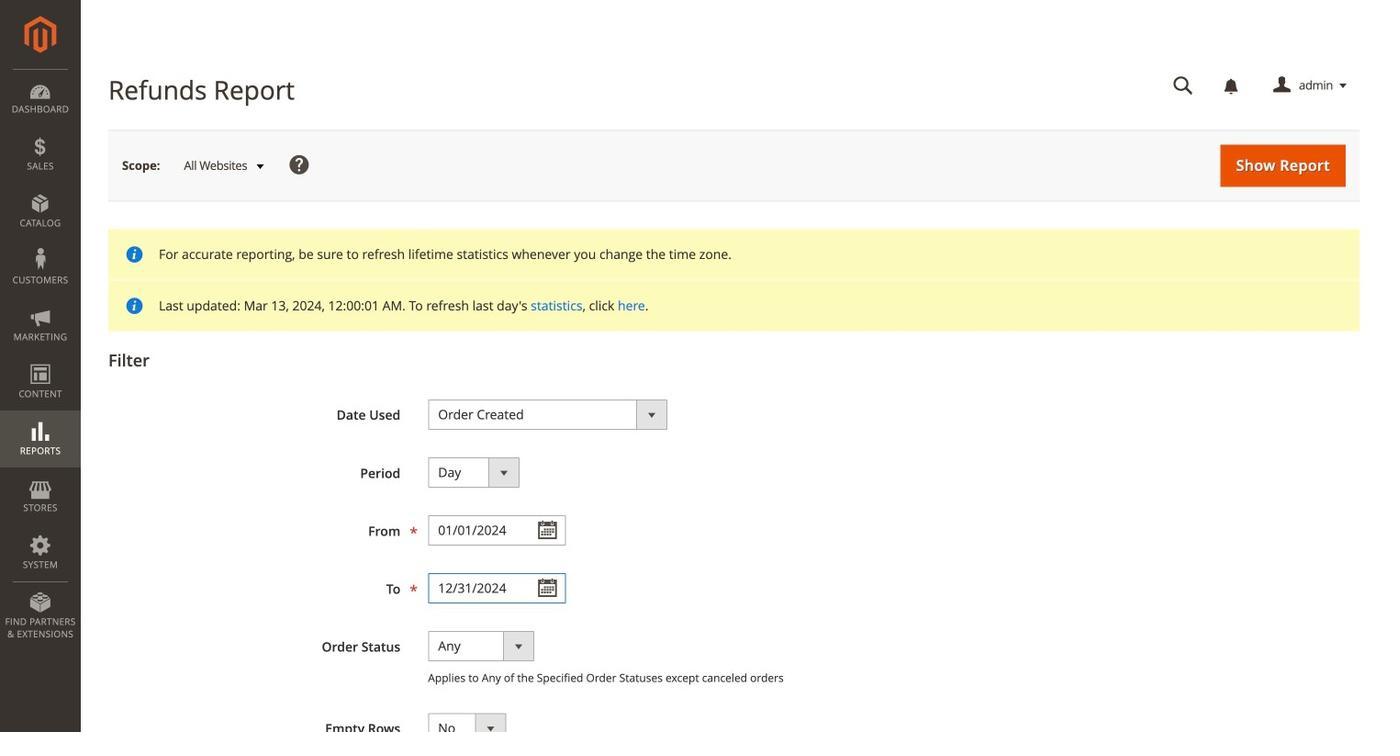 Task type: locate. For each thing, give the bounding box(es) containing it.
magento admin panel image
[[24, 16, 56, 53]]

menu bar
[[0, 69, 81, 650]]

None text field
[[1161, 70, 1207, 102], [428, 515, 566, 546], [428, 573, 566, 604], [1161, 70, 1207, 102], [428, 515, 566, 546], [428, 573, 566, 604]]



Task type: vqa. For each thing, say whether or not it's contained in the screenshot.
'menu'
no



